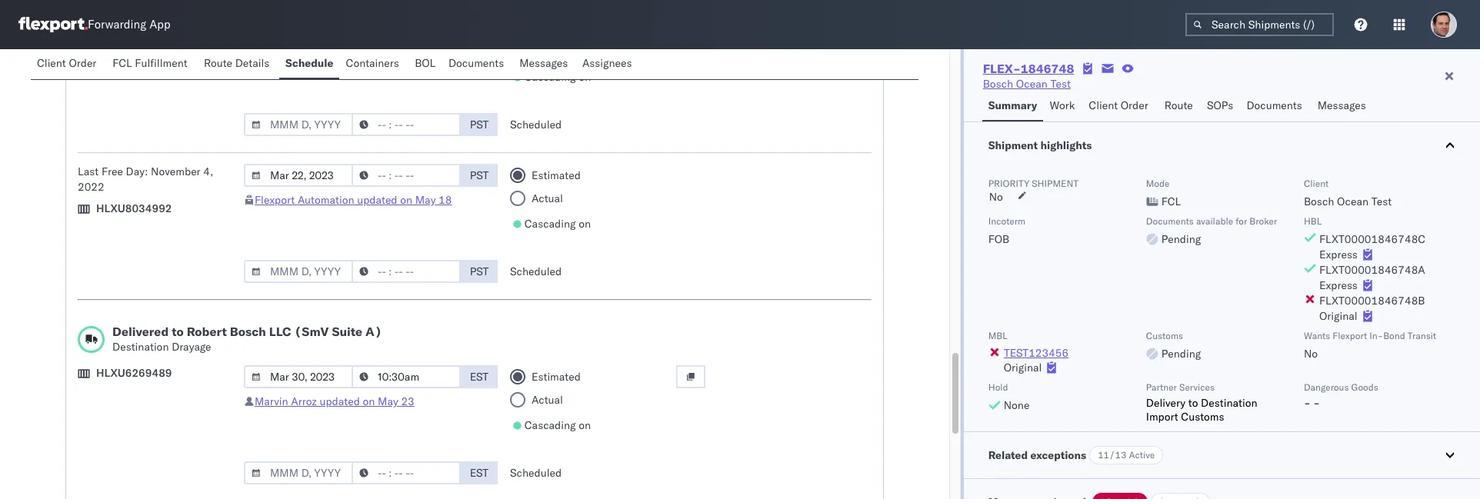 Task type: locate. For each thing, give the bounding box(es) containing it.
1 horizontal spatial documents
[[1146, 215, 1194, 227]]

0 vertical spatial est
[[470, 370, 489, 384]]

2 vertical spatial documents
[[1146, 215, 1194, 227]]

ocean down flex-1846748 link at the top
[[1017, 77, 1048, 91]]

18
[[439, 193, 452, 207]]

1 vertical spatial bosch
[[1304, 195, 1335, 209]]

1 vertical spatial client order button
[[1083, 92, 1159, 122]]

cascading on for est
[[525, 419, 591, 433]]

1 vertical spatial pst
[[470, 169, 489, 182]]

sops button
[[1201, 92, 1241, 122]]

express for flxt00001846748a
[[1320, 279, 1358, 292]]

-
[[1304, 396, 1311, 410], [1314, 396, 1321, 410]]

-- : -- -- text field
[[352, 260, 461, 283], [352, 366, 461, 389]]

wants
[[1304, 330, 1331, 342]]

1 vertical spatial to
[[1189, 396, 1199, 410]]

ocean up flxt00001846748c
[[1338, 195, 1369, 209]]

1 vertical spatial route
[[1165, 99, 1193, 112]]

documents button right bol
[[442, 49, 513, 79]]

0 vertical spatial documents button
[[442, 49, 513, 79]]

2 express from the top
[[1320, 279, 1358, 292]]

2 horizontal spatial documents
[[1247, 99, 1303, 112]]

est
[[470, 370, 489, 384], [470, 466, 489, 480]]

may left 23
[[378, 395, 398, 409]]

0 vertical spatial no
[[989, 190, 1003, 204]]

1 vertical spatial cascading on
[[525, 217, 591, 231]]

-- : -- -- text field for est
[[352, 366, 461, 389]]

2 vertical spatial pst
[[470, 265, 489, 279]]

1 pst from the top
[[470, 118, 489, 132]]

may
[[415, 193, 436, 207], [378, 395, 398, 409]]

bosch up hbl
[[1304, 195, 1335, 209]]

no
[[989, 190, 1003, 204], [1304, 347, 1318, 361]]

mmm d, yyyy text field up automation
[[244, 164, 353, 187]]

0 vertical spatial pst
[[470, 118, 489, 132]]

related exceptions
[[989, 449, 1087, 463]]

1 vertical spatial messages
[[1318, 99, 1367, 112]]

1 horizontal spatial bosch
[[983, 77, 1014, 91]]

2 pst from the top
[[470, 169, 489, 182]]

ocean inside client bosch ocean test incoterm fob
[[1338, 195, 1369, 209]]

1 vertical spatial est
[[470, 466, 489, 480]]

1 horizontal spatial ocean
[[1338, 195, 1369, 209]]

2 vertical spatial client
[[1304, 178, 1329, 189]]

automation
[[298, 193, 354, 207]]

suite
[[332, 324, 363, 339]]

client down flexport. image
[[37, 56, 66, 70]]

0 horizontal spatial destination
[[112, 340, 169, 354]]

work button
[[1044, 92, 1083, 122]]

documents button
[[442, 49, 513, 79], [1241, 92, 1312, 122]]

0 vertical spatial messages
[[520, 56, 568, 70]]

shipment highlights button
[[964, 122, 1481, 169]]

route inside button
[[1165, 99, 1193, 112]]

flexport
[[255, 193, 295, 207], [1333, 330, 1368, 342]]

fcl for fcl
[[1162, 195, 1181, 209]]

1 horizontal spatial documents button
[[1241, 92, 1312, 122]]

1 horizontal spatial messages button
[[1312, 92, 1375, 122]]

updated
[[357, 193, 398, 207], [320, 395, 360, 409]]

0 horizontal spatial original
[[1004, 361, 1042, 375]]

0 horizontal spatial bosch
[[230, 324, 266, 339]]

-- : -- -- text field up 18
[[352, 164, 461, 187]]

2 vertical spatial cascading
[[525, 419, 576, 433]]

2 -- : -- -- text field from the top
[[352, 164, 461, 187]]

0 vertical spatial -- : -- -- text field
[[352, 113, 461, 136]]

hlxu6269489
[[96, 366, 172, 380]]

0 horizontal spatial messages
[[520, 56, 568, 70]]

fcl
[[113, 56, 132, 70], [1162, 195, 1181, 209]]

fcl inside the fcl fulfillment button
[[113, 56, 132, 70]]

0 horizontal spatial documents button
[[442, 49, 513, 79]]

bosch ocean test
[[983, 77, 1071, 91]]

mmm d, yyyy text field up arroz
[[244, 366, 353, 389]]

0 vertical spatial flexport
[[255, 193, 295, 207]]

client order button right work
[[1083, 92, 1159, 122]]

route left sops
[[1165, 99, 1193, 112]]

0 vertical spatial to
[[172, 324, 184, 339]]

express up flxt00001846748a
[[1320, 248, 1358, 262]]

1 vertical spatial test
[[1372, 195, 1392, 209]]

may for 23
[[378, 395, 398, 409]]

3 scheduled from the top
[[510, 466, 562, 480]]

fcl fulfillment
[[113, 56, 187, 70]]

2 pending from the top
[[1162, 347, 1202, 361]]

documents down mode
[[1146, 215, 1194, 227]]

client up hbl
[[1304, 178, 1329, 189]]

client bosch ocean test incoterm fob
[[989, 178, 1392, 246]]

documents right sops button
[[1247, 99, 1303, 112]]

to
[[172, 324, 184, 339], [1189, 396, 1199, 410]]

-- : -- -- text field down 23
[[352, 462, 461, 485]]

0 vertical spatial client order button
[[31, 49, 106, 79]]

2 est from the top
[[470, 466, 489, 480]]

0 horizontal spatial route
[[204, 56, 232, 70]]

highlights
[[1041, 139, 1092, 152]]

2 horizontal spatial bosch
[[1304, 195, 1335, 209]]

updated for arroz
[[320, 395, 360, 409]]

updated right automation
[[357, 193, 398, 207]]

documents button right sops
[[1241, 92, 1312, 122]]

destination down delivered
[[112, 340, 169, 354]]

pending up the "services"
[[1162, 347, 1202, 361]]

test inside client bosch ocean test incoterm fob
[[1372, 195, 1392, 209]]

1 horizontal spatial destination
[[1201, 396, 1258, 410]]

1 vertical spatial no
[[1304, 347, 1318, 361]]

documents for documents button to the bottom
[[1247, 99, 1303, 112]]

exceptions
[[1031, 449, 1087, 463]]

1 vertical spatial documents button
[[1241, 92, 1312, 122]]

cascading for pst
[[525, 217, 576, 231]]

messages
[[520, 56, 568, 70], [1318, 99, 1367, 112]]

1 -- : -- -- text field from the top
[[352, 113, 461, 136]]

app
[[149, 17, 171, 32]]

0 vertical spatial updated
[[357, 193, 398, 207]]

broker
[[1250, 215, 1278, 227]]

-- : -- -- text field up 'a)'
[[352, 260, 461, 283]]

2 vertical spatial scheduled
[[510, 466, 562, 480]]

0 vertical spatial fcl
[[113, 56, 132, 70]]

a)
[[366, 324, 382, 339]]

client order
[[37, 56, 97, 70], [1089, 99, 1149, 112]]

0 vertical spatial actual
[[532, 45, 563, 58]]

pending for customs
[[1162, 347, 1202, 361]]

0 vertical spatial cascading
[[525, 70, 576, 84]]

route left details at left top
[[204, 56, 232, 70]]

order left route button
[[1121, 99, 1149, 112]]

2 cascading from the top
[[525, 217, 576, 231]]

4 mmm d, yyyy text field from the top
[[244, 462, 353, 485]]

2 estimated from the top
[[532, 370, 581, 384]]

express up flxt00001846748b
[[1320, 279, 1358, 292]]

1 horizontal spatial client order button
[[1083, 92, 1159, 122]]

test down 1846748
[[1051, 77, 1071, 91]]

customs up partner at the bottom right
[[1146, 330, 1184, 342]]

1 vertical spatial scheduled
[[510, 265, 562, 279]]

original up wants
[[1320, 309, 1358, 323]]

estimated for pst
[[532, 169, 581, 182]]

0 horizontal spatial fcl
[[113, 56, 132, 70]]

0 vertical spatial test
[[1051, 77, 1071, 91]]

1 vertical spatial cascading
[[525, 217, 576, 231]]

0 vertical spatial -- : -- -- text field
[[352, 260, 461, 283]]

2 vertical spatial -- : -- -- text field
[[352, 462, 461, 485]]

containers
[[346, 56, 399, 70]]

partner
[[1146, 382, 1177, 393]]

11/13
[[1098, 449, 1127, 461]]

0 vertical spatial may
[[415, 193, 436, 207]]

customs
[[1146, 330, 1184, 342], [1182, 410, 1225, 424]]

client
[[37, 56, 66, 70], [1089, 99, 1118, 112], [1304, 178, 1329, 189]]

messages for top messages button
[[520, 56, 568, 70]]

to up the 'drayage'
[[172, 324, 184, 339]]

1 pending from the top
[[1162, 232, 1202, 246]]

1 horizontal spatial fcl
[[1162, 195, 1181, 209]]

test up flxt00001846748c
[[1372, 195, 1392, 209]]

fcl fulfillment button
[[106, 49, 198, 79]]

2 vertical spatial bosch
[[230, 324, 266, 339]]

2 scheduled from the top
[[510, 265, 562, 279]]

1 vertical spatial original
[[1004, 361, 1042, 375]]

0 horizontal spatial may
[[378, 395, 398, 409]]

may for 18
[[415, 193, 436, 207]]

1 est from the top
[[470, 370, 489, 384]]

0 vertical spatial client
[[37, 56, 66, 70]]

1 vertical spatial -- : -- -- text field
[[352, 164, 461, 187]]

-- : -- -- text field for pst
[[352, 260, 461, 283]]

1 horizontal spatial flexport
[[1333, 330, 1368, 342]]

destination
[[112, 340, 169, 354], [1201, 396, 1258, 410]]

order
[[69, 56, 97, 70], [1121, 99, 1149, 112]]

destination down the "services"
[[1201, 396, 1258, 410]]

mmm d, yyyy text field down schedule button
[[244, 113, 353, 136]]

client order button down flexport. image
[[31, 49, 106, 79]]

1 vertical spatial may
[[378, 395, 398, 409]]

scheduled for pst
[[510, 265, 562, 279]]

(smv
[[294, 324, 329, 339]]

3 mmm d, yyyy text field from the top
[[244, 366, 353, 389]]

free
[[102, 165, 123, 179]]

actual for pst
[[532, 192, 563, 205]]

pending for documents available for broker
[[1162, 232, 1202, 246]]

0 vertical spatial estimated
[[532, 169, 581, 182]]

cascading
[[525, 70, 576, 84], [525, 217, 576, 231], [525, 419, 576, 433]]

documents right bol button
[[449, 56, 504, 70]]

0 horizontal spatial to
[[172, 324, 184, 339]]

1 cascading from the top
[[525, 70, 576, 84]]

2 vertical spatial cascading on
[[525, 419, 591, 433]]

0 horizontal spatial messages button
[[513, 49, 576, 79]]

client order down flexport. image
[[37, 56, 97, 70]]

1 vertical spatial fcl
[[1162, 195, 1181, 209]]

1 -- : -- -- text field from the top
[[352, 260, 461, 283]]

1 vertical spatial customs
[[1182, 410, 1225, 424]]

original down the test123456
[[1004, 361, 1042, 375]]

may left 18
[[415, 193, 436, 207]]

no down wants
[[1304, 347, 1318, 361]]

flexport inside wants flexport in-bond transit no
[[1333, 330, 1368, 342]]

pst for 3rd -- : -- -- text field from the bottom of the page
[[470, 118, 489, 132]]

bosch
[[983, 77, 1014, 91], [1304, 195, 1335, 209], [230, 324, 266, 339]]

0 vertical spatial order
[[69, 56, 97, 70]]

MMM D, YYYY text field
[[244, 113, 353, 136], [244, 164, 353, 187], [244, 366, 353, 389], [244, 462, 353, 485]]

1 horizontal spatial messages
[[1318, 99, 1367, 112]]

1 express from the top
[[1320, 248, 1358, 262]]

customs down the "services"
[[1182, 410, 1225, 424]]

fcl down mode
[[1162, 195, 1181, 209]]

0 vertical spatial ocean
[[1017, 77, 1048, 91]]

hold
[[989, 382, 1009, 393]]

mmm d, yyyy text field for 1st -- : -- -- text field from the bottom of the page
[[244, 462, 353, 485]]

0 horizontal spatial order
[[69, 56, 97, 70]]

bosch down flex-
[[983, 77, 1014, 91]]

client right work button on the top of the page
[[1089, 99, 1118, 112]]

1 vertical spatial pending
[[1162, 347, 1202, 361]]

bosch left llc
[[230, 324, 266, 339]]

pst for second -- : -- -- text field from the top of the page
[[470, 169, 489, 182]]

1 vertical spatial messages button
[[1312, 92, 1375, 122]]

2 -- : -- -- text field from the top
[[352, 366, 461, 389]]

1 horizontal spatial client
[[1089, 99, 1118, 112]]

1 estimated from the top
[[532, 169, 581, 182]]

to down the "services"
[[1189, 396, 1199, 410]]

bosch inside bosch ocean test link
[[983, 77, 1014, 91]]

incoterm
[[989, 215, 1026, 227]]

1 horizontal spatial no
[[1304, 347, 1318, 361]]

mmm d, yyyy text field down arroz
[[244, 462, 353, 485]]

2 actual from the top
[[532, 192, 563, 205]]

0 vertical spatial destination
[[112, 340, 169, 354]]

1 horizontal spatial route
[[1165, 99, 1193, 112]]

-- : -- -- text field
[[352, 113, 461, 136], [352, 164, 461, 187], [352, 462, 461, 485]]

2 - from the left
[[1314, 396, 1321, 410]]

3 actual from the top
[[532, 393, 563, 407]]

original
[[1320, 309, 1358, 323], [1004, 361, 1042, 375]]

marvin arroz updated on may 23 button
[[255, 395, 415, 409]]

order down forwarding app link
[[69, 56, 97, 70]]

0 horizontal spatial client order
[[37, 56, 97, 70]]

1 vertical spatial -- : -- -- text field
[[352, 366, 461, 389]]

3 cascading on from the top
[[525, 419, 591, 433]]

1 horizontal spatial original
[[1320, 309, 1358, 323]]

0 vertical spatial route
[[204, 56, 232, 70]]

0 vertical spatial scheduled
[[510, 118, 562, 132]]

test
[[1051, 77, 1071, 91], [1372, 195, 1392, 209]]

1 mmm d, yyyy text field from the top
[[244, 113, 353, 136]]

mmm d, yyyy text field for second -- : -- -- text field from the top of the page
[[244, 164, 353, 187]]

1 vertical spatial estimated
[[532, 370, 581, 384]]

fcl left fulfillment
[[113, 56, 132, 70]]

ocean
[[1017, 77, 1048, 91], [1338, 195, 1369, 209]]

estimated
[[532, 169, 581, 182], [532, 370, 581, 384]]

sops
[[1207, 99, 1234, 112]]

dangerous goods - -
[[1304, 382, 1379, 410]]

1 vertical spatial client order
[[1089, 99, 1149, 112]]

client order right work button on the top of the page
[[1089, 99, 1149, 112]]

forwarding app link
[[18, 17, 171, 32]]

client order button
[[31, 49, 106, 79], [1083, 92, 1159, 122]]

0 horizontal spatial documents
[[449, 56, 504, 70]]

1 vertical spatial ocean
[[1338, 195, 1369, 209]]

0 vertical spatial express
[[1320, 248, 1358, 262]]

0 horizontal spatial ocean
[[1017, 77, 1048, 91]]

mmm d, yyyy text field for 3rd -- : -- -- text field from the bottom of the page
[[244, 113, 353, 136]]

flex-
[[983, 61, 1021, 76]]

llc
[[269, 324, 291, 339]]

flexport left in-
[[1333, 330, 1368, 342]]

no down priority
[[989, 190, 1003, 204]]

0 vertical spatial bosch
[[983, 77, 1014, 91]]

2 cascading on from the top
[[525, 217, 591, 231]]

2 mmm d, yyyy text field from the top
[[244, 164, 353, 187]]

messages button
[[513, 49, 576, 79], [1312, 92, 1375, 122]]

shipment highlights
[[989, 139, 1092, 152]]

ocean inside bosch ocean test link
[[1017, 77, 1048, 91]]

route button
[[1159, 92, 1201, 122]]

pending down the documents available for broker
[[1162, 232, 1202, 246]]

1 horizontal spatial -
[[1314, 396, 1321, 410]]

in-
[[1370, 330, 1384, 342]]

flexport left automation
[[255, 193, 295, 207]]

-- : -- -- text field up 23
[[352, 366, 461, 389]]

assignees
[[582, 56, 632, 70]]

destination inside partner services delivery to destination import customs
[[1201, 396, 1258, 410]]

client inside client bosch ocean test incoterm fob
[[1304, 178, 1329, 189]]

-- : -- -- text field down bol button
[[352, 113, 461, 136]]

2 vertical spatial actual
[[532, 393, 563, 407]]

0 horizontal spatial -
[[1304, 396, 1311, 410]]

flxt00001846748a
[[1320, 263, 1426, 277]]

0 horizontal spatial test
[[1051, 77, 1071, 91]]

1 vertical spatial actual
[[532, 192, 563, 205]]

route inside 'button'
[[204, 56, 232, 70]]

updated right arroz
[[320, 395, 360, 409]]

3 cascading from the top
[[525, 419, 576, 433]]

1 horizontal spatial to
[[1189, 396, 1199, 410]]

1 vertical spatial destination
[[1201, 396, 1258, 410]]



Task type: vqa. For each thing, say whether or not it's contained in the screenshot.
3rd "Missing" from the bottom of the page
no



Task type: describe. For each thing, give the bounding box(es) containing it.
1 cascading on from the top
[[525, 70, 591, 84]]

priority shipment
[[989, 178, 1079, 189]]

hlxu8034992
[[96, 202, 172, 215]]

none
[[1004, 399, 1030, 412]]

last
[[78, 165, 99, 179]]

containers button
[[340, 49, 409, 79]]

goods
[[1352, 382, 1379, 393]]

robert
[[187, 324, 227, 339]]

partner services delivery to destination import customs
[[1146, 382, 1258, 424]]

available
[[1197, 215, 1234, 227]]

services
[[1180, 382, 1215, 393]]

cascading for est
[[525, 419, 576, 433]]

fulfillment
[[135, 56, 187, 70]]

assignees button
[[576, 49, 641, 79]]

messages for rightmost messages button
[[1318, 99, 1367, 112]]

express for flxt00001846748c
[[1320, 248, 1358, 262]]

flexport. image
[[18, 17, 88, 32]]

route details button
[[198, 49, 279, 79]]

4,
[[203, 165, 213, 179]]

to inside partner services delivery to destination import customs
[[1189, 396, 1199, 410]]

import
[[1146, 410, 1179, 424]]

delivered to robert bosch llc (smv suite a) destination drayage
[[112, 324, 382, 354]]

schedule button
[[279, 49, 340, 79]]

documents available for broker
[[1146, 215, 1278, 227]]

bol button
[[409, 49, 442, 79]]

last free day: november 4, 2022
[[78, 165, 213, 194]]

transit
[[1408, 330, 1437, 342]]

test inside bosch ocean test link
[[1051, 77, 1071, 91]]

11/13 active
[[1098, 449, 1155, 461]]

route for route details
[[204, 56, 232, 70]]

1 horizontal spatial order
[[1121, 99, 1149, 112]]

marvin arroz updated on may 23
[[255, 395, 415, 409]]

1846748
[[1021, 61, 1075, 76]]

estimated for est
[[532, 370, 581, 384]]

active
[[1129, 449, 1155, 461]]

summary
[[989, 99, 1038, 112]]

1 horizontal spatial client order
[[1089, 99, 1149, 112]]

0 vertical spatial customs
[[1146, 330, 1184, 342]]

marvin
[[255, 395, 288, 409]]

bosch ocean test link
[[983, 76, 1071, 92]]

fob
[[989, 232, 1010, 246]]

3 pst from the top
[[470, 265, 489, 279]]

cascading on for pst
[[525, 217, 591, 231]]

delivered
[[112, 324, 169, 339]]

flex-1846748
[[983, 61, 1075, 76]]

wants flexport in-bond transit no
[[1304, 330, 1437, 361]]

3 -- : -- -- text field from the top
[[352, 462, 461, 485]]

actual for est
[[532, 393, 563, 407]]

Search Shipments (/) text field
[[1186, 13, 1334, 36]]

summary button
[[982, 92, 1044, 122]]

flxt00001846748c
[[1320, 232, 1426, 246]]

bosch inside 'delivered to robert bosch llc (smv suite a) destination drayage'
[[230, 324, 266, 339]]

mode
[[1146, 178, 1170, 189]]

MMM D, YYYY text field
[[244, 260, 353, 283]]

schedule
[[286, 56, 334, 70]]

1 vertical spatial client
[[1089, 99, 1118, 112]]

23
[[401, 395, 415, 409]]

1 - from the left
[[1304, 396, 1311, 410]]

arroz
[[291, 395, 317, 409]]

flexport automation updated on may 18
[[255, 193, 452, 207]]

scheduled for est
[[510, 466, 562, 480]]

work
[[1050, 99, 1075, 112]]

for
[[1236, 215, 1248, 227]]

updated for automation
[[357, 193, 398, 207]]

mbl
[[989, 330, 1008, 342]]

fcl for fcl fulfillment
[[113, 56, 132, 70]]

test123456 button
[[1004, 346, 1069, 360]]

forwarding
[[88, 17, 146, 32]]

bosch inside client bosch ocean test incoterm fob
[[1304, 195, 1335, 209]]

forwarding app
[[88, 17, 171, 32]]

route details
[[204, 56, 270, 70]]

related
[[989, 449, 1028, 463]]

documents for the top documents button
[[449, 56, 504, 70]]

0 horizontal spatial client order button
[[31, 49, 106, 79]]

day:
[[126, 165, 148, 179]]

flxt00001846748b
[[1320, 294, 1426, 308]]

0 horizontal spatial client
[[37, 56, 66, 70]]

dangerous
[[1304, 382, 1349, 393]]

customs inside partner services delivery to destination import customs
[[1182, 410, 1225, 424]]

route for route
[[1165, 99, 1193, 112]]

test123456
[[1004, 346, 1069, 360]]

bol
[[415, 56, 436, 70]]

shipment
[[1032, 178, 1079, 189]]

0 horizontal spatial flexport
[[255, 193, 295, 207]]

flexport automation updated on may 18 button
[[255, 193, 452, 207]]

to inside 'delivered to robert bosch llc (smv suite a) destination drayage'
[[172, 324, 184, 339]]

bond
[[1384, 330, 1406, 342]]

1 scheduled from the top
[[510, 118, 562, 132]]

november
[[151, 165, 201, 179]]

priority
[[989, 178, 1030, 189]]

0 vertical spatial messages button
[[513, 49, 576, 79]]

documents for documents available for broker
[[1146, 215, 1194, 227]]

1 actual from the top
[[532, 45, 563, 58]]

destination inside 'delivered to robert bosch llc (smv suite a) destination drayage'
[[112, 340, 169, 354]]

details
[[235, 56, 270, 70]]

delivery
[[1146, 396, 1186, 410]]

flex-1846748 link
[[983, 61, 1075, 76]]

drayage
[[172, 340, 211, 354]]

no inside wants flexport in-bond transit no
[[1304, 347, 1318, 361]]

hbl
[[1304, 215, 1322, 227]]

0 vertical spatial client order
[[37, 56, 97, 70]]

shipment
[[989, 139, 1038, 152]]

2022
[[78, 180, 104, 194]]



